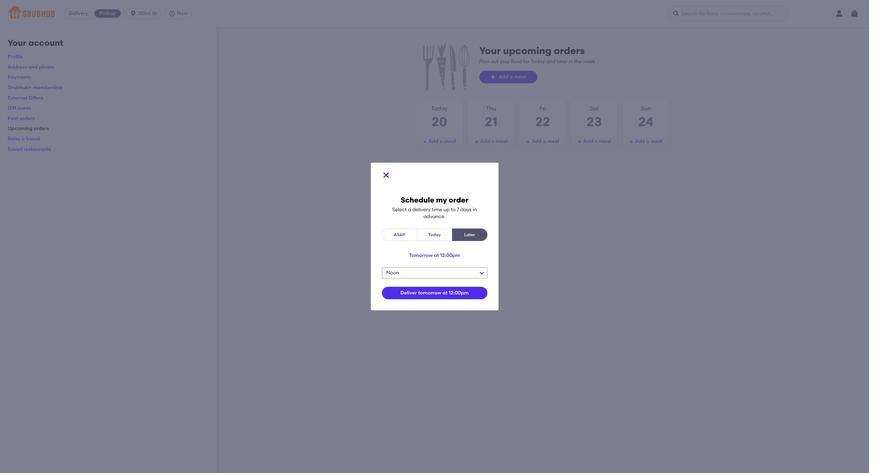 Task type: vqa. For each thing, say whether or not it's contained in the screenshot.
orders
yes



Task type: describe. For each thing, give the bounding box(es) containing it.
food
[[511, 59, 522, 64]]

add a meal down food
[[499, 74, 526, 80]]

today for today 20
[[431, 105, 448, 112]]

meal down food
[[514, 74, 526, 80]]

delivery
[[412, 207, 431, 213]]

address and phone
[[8, 64, 54, 70]]

1 vertical spatial 12:00pm
[[449, 290, 469, 296]]

the
[[574, 59, 582, 64]]

svg image for add a meal button below the your
[[491, 74, 496, 80]]

123rd
[[138, 10, 151, 16]]

time
[[432, 207, 442, 213]]

a for add a meal button corresponding to 23
[[595, 138, 598, 144]]

order
[[449, 196, 469, 204]]

saved restaurants link
[[8, 146, 51, 152]]

fri 22
[[535, 105, 550, 129]]

offers
[[28, 95, 43, 101]]

address
[[8, 64, 27, 70]]

out
[[491, 59, 499, 64]]

cards
[[18, 105, 31, 111]]

main navigation navigation
[[0, 0, 869, 27]]

select
[[392, 207, 407, 213]]

22
[[535, 114, 550, 129]]

tomorrow at 12:00pm
[[409, 253, 460, 259]]

today 20
[[431, 105, 448, 129]]

today inside your upcoming orders plan out your food for today and later in the week
[[531, 59, 545, 64]]

svg image for add a meal button corresponding to 21
[[475, 140, 479, 144]]

grubhub+ membership
[[8, 85, 63, 91]]

payments
[[8, 74, 31, 80]]

at inside tomorrow at 12:00pm button
[[434, 253, 439, 259]]

external
[[8, 95, 27, 101]]

a for add a meal button corresponding to 21
[[491, 138, 495, 144]]

add a meal button for 24
[[622, 135, 670, 148]]

refer
[[8, 136, 20, 142]]

orders for upcoming orders
[[34, 126, 49, 132]]

your upcoming orders plan out your food for today and later in the week
[[479, 45, 595, 64]]

past orders
[[8, 115, 35, 121]]

sun 24
[[638, 105, 654, 129]]

gift
[[8, 105, 17, 111]]

add for 21
[[480, 138, 490, 144]]

a inside schedule my order select a delivery time up to 7 days in advance.
[[408, 207, 411, 213]]

delivery button
[[64, 8, 93, 19]]

upcoming orders link
[[8, 126, 49, 132]]

saved restaurants
[[8, 146, 51, 152]]

24
[[638, 114, 654, 129]]

delivery
[[69, 10, 88, 16]]

add a meal for 24
[[635, 138, 663, 144]]

123rd st button
[[125, 8, 164, 19]]

upcoming
[[503, 45, 552, 57]]

for
[[523, 59, 530, 64]]

svg image for add a meal button for 24
[[630, 140, 634, 144]]

a for add a meal button below the your
[[510, 74, 513, 80]]

later
[[557, 59, 568, 64]]

7
[[457, 207, 459, 213]]

add down the your
[[499, 74, 509, 80]]

today for today
[[428, 232, 441, 237]]

schedule
[[401, 196, 434, 204]]

add for 20
[[429, 138, 439, 144]]

20
[[432, 114, 447, 129]]

meal for 20
[[444, 138, 456, 144]]

up
[[444, 207, 450, 213]]

profile
[[8, 54, 23, 60]]

meal for 21
[[496, 138, 508, 144]]

meal for 22
[[547, 138, 559, 144]]

a for add a meal button for 22
[[543, 138, 546, 144]]

thu 21
[[485, 105, 498, 129]]

123rd st
[[138, 10, 157, 16]]

your account
[[8, 38, 63, 48]]

23
[[587, 114, 602, 129]]

plan
[[479, 59, 490, 64]]

external offers link
[[8, 95, 43, 101]]

friend
[[26, 136, 40, 142]]

and inside your upcoming orders plan out your food for today and later in the week
[[546, 59, 556, 64]]

upcoming orders
[[8, 126, 49, 132]]

svg image inside 123rd st button
[[130, 10, 137, 17]]

tomorrow at 12:00pm button
[[409, 250, 460, 262]]



Task type: locate. For each thing, give the bounding box(es) containing it.
meal for 23
[[599, 138, 611, 144]]

meal down "21"
[[496, 138, 508, 144]]

in
[[569, 59, 573, 64], [473, 207, 477, 213]]

your inside your upcoming orders plan out your food for today and later in the week
[[479, 45, 501, 57]]

add a meal down "21"
[[480, 138, 508, 144]]

week
[[583, 59, 595, 64]]

in for schedule my order
[[473, 207, 477, 213]]

today button
[[417, 229, 452, 241]]

a down food
[[510, 74, 513, 80]]

to
[[451, 207, 456, 213]]

add down 22 in the right top of the page
[[532, 138, 542, 144]]

your up out
[[479, 45, 501, 57]]

and left phone
[[28, 64, 38, 70]]

external offers
[[8, 95, 43, 101]]

refer a friend link
[[8, 136, 40, 142]]

tomorrow
[[418, 290, 441, 296]]

orders inside your upcoming orders plan out your food for today and later in the week
[[554, 45, 585, 57]]

today inside "button"
[[428, 232, 441, 237]]

pickup
[[99, 10, 116, 16]]

thu
[[486, 105, 496, 112]]

1 vertical spatial in
[[473, 207, 477, 213]]

0 horizontal spatial in
[[473, 207, 477, 213]]

past
[[8, 115, 18, 121]]

address and phone link
[[8, 64, 54, 70]]

and
[[546, 59, 556, 64], [28, 64, 38, 70]]

orders up later
[[554, 45, 585, 57]]

orders up friend
[[34, 126, 49, 132]]

add for 23
[[583, 138, 593, 144]]

at
[[434, 253, 439, 259], [443, 290, 448, 296]]

add for 22
[[532, 138, 542, 144]]

1 vertical spatial orders
[[19, 115, 35, 121]]

in for your upcoming orders
[[569, 59, 573, 64]]

gift cards
[[8, 105, 31, 111]]

add
[[499, 74, 509, 80], [429, 138, 439, 144], [480, 138, 490, 144], [532, 138, 542, 144], [583, 138, 593, 144], [635, 138, 645, 144]]

0 horizontal spatial and
[[28, 64, 38, 70]]

a down the 24 on the top of page
[[646, 138, 649, 144]]

meal down the 20
[[444, 138, 456, 144]]

past orders link
[[8, 115, 35, 121]]

at inside deliver tomorrow at 12:00pm button
[[443, 290, 448, 296]]

12:00pm down "today" "button"
[[440, 253, 460, 259]]

add a meal for 23
[[583, 138, 611, 144]]

later button
[[452, 229, 487, 241]]

asap
[[394, 232, 405, 237]]

meal
[[514, 74, 526, 80], [444, 138, 456, 144], [496, 138, 508, 144], [547, 138, 559, 144], [599, 138, 611, 144], [651, 138, 663, 144]]

a down "21"
[[491, 138, 495, 144]]

0 vertical spatial in
[[569, 59, 573, 64]]

add a meal
[[499, 74, 526, 80], [429, 138, 456, 144], [480, 138, 508, 144], [532, 138, 559, 144], [583, 138, 611, 144], [635, 138, 663, 144]]

in right days
[[473, 207, 477, 213]]

meal for 24
[[651, 138, 663, 144]]

grubhub+
[[8, 85, 32, 91]]

your for upcoming
[[479, 45, 501, 57]]

2 vertical spatial today
[[428, 232, 441, 237]]

add a meal button down 23
[[571, 135, 618, 148]]

your
[[8, 38, 26, 48], [479, 45, 501, 57]]

in inside your upcoming orders plan out your food for today and later in the week
[[569, 59, 573, 64]]

a down 22 in the right top of the page
[[543, 138, 546, 144]]

a down the 20
[[440, 138, 443, 144]]

add a meal button down 22 in the right top of the page
[[519, 135, 566, 148]]

svg image inside now button
[[169, 10, 176, 17]]

at right the tomorrow
[[434, 253, 439, 259]]

orders
[[554, 45, 585, 57], [19, 115, 35, 121], [34, 126, 49, 132]]

1 horizontal spatial in
[[569, 59, 573, 64]]

add a meal button for 21
[[468, 135, 515, 148]]

st
[[152, 10, 157, 16]]

sun
[[641, 105, 651, 112]]

add a meal down 23
[[583, 138, 611, 144]]

0 vertical spatial 12:00pm
[[440, 253, 460, 259]]

add a meal button down "21"
[[468, 135, 515, 148]]

add for 24
[[635, 138, 645, 144]]

later
[[464, 232, 475, 237]]

0 vertical spatial today
[[531, 59, 545, 64]]

add a meal button for 22
[[519, 135, 566, 148]]

restaurants
[[24, 146, 51, 152]]

in left the
[[569, 59, 573, 64]]

refer a friend
[[8, 136, 40, 142]]

2 vertical spatial orders
[[34, 126, 49, 132]]

add a meal down 22 in the right top of the page
[[532, 138, 559, 144]]

today up the 20
[[431, 105, 448, 112]]

add down "21"
[[480, 138, 490, 144]]

days
[[460, 207, 472, 213]]

add a meal button down the 24 on the top of page
[[622, 135, 670, 148]]

schedule my order select a delivery time up to 7 days in advance.
[[392, 196, 477, 220]]

0 horizontal spatial your
[[8, 38, 26, 48]]

orders up the upcoming orders link
[[19, 115, 35, 121]]

svg image
[[851, 9, 859, 18], [169, 10, 176, 17], [673, 10, 680, 17], [423, 140, 427, 144], [526, 140, 530, 144], [578, 140, 582, 144], [382, 171, 390, 179]]

add a meal for 21
[[480, 138, 508, 144]]

gift cards link
[[8, 105, 31, 111]]

today
[[531, 59, 545, 64], [431, 105, 448, 112], [428, 232, 441, 237]]

add a meal button down the your
[[479, 71, 537, 83]]

tomorrow
[[409, 253, 433, 259]]

pickup button
[[93, 8, 122, 19]]

1 horizontal spatial and
[[546, 59, 556, 64]]

a for add a meal button for 24
[[646, 138, 649, 144]]

add a meal button down the 20
[[416, 135, 463, 148]]

meal down 23
[[599, 138, 611, 144]]

phone
[[39, 64, 54, 70]]

your
[[500, 59, 510, 64]]

0 vertical spatial at
[[434, 253, 439, 259]]

svg image
[[130, 10, 137, 17], [491, 74, 496, 80], [475, 140, 479, 144], [630, 140, 634, 144]]

a right select
[[408, 207, 411, 213]]

fri
[[540, 105, 546, 112]]

1 vertical spatial today
[[431, 105, 448, 112]]

membership
[[33, 85, 63, 91]]

deliver tomorrow at 12:00pm
[[401, 290, 469, 296]]

profile link
[[8, 54, 23, 60]]

12:00pm right tomorrow
[[449, 290, 469, 296]]

add a meal button
[[479, 71, 537, 83], [416, 135, 463, 148], [468, 135, 515, 148], [519, 135, 566, 148], [571, 135, 618, 148], [622, 135, 670, 148]]

now button
[[164, 8, 195, 19]]

orders for past orders
[[19, 115, 35, 121]]

upcoming
[[8, 126, 33, 132]]

payments link
[[8, 74, 31, 80]]

today down advance.
[[428, 232, 441, 237]]

add down 23
[[583, 138, 593, 144]]

add a meal down the 20
[[429, 138, 456, 144]]

saved
[[8, 146, 23, 152]]

add a meal button for 20
[[416, 135, 463, 148]]

advance.
[[424, 214, 446, 220]]

a for add a meal button corresponding to 20
[[440, 138, 443, 144]]

21
[[485, 114, 498, 129]]

add a meal button for 23
[[571, 135, 618, 148]]

add a meal for 20
[[429, 138, 456, 144]]

1 horizontal spatial at
[[443, 290, 448, 296]]

deliver
[[401, 290, 417, 296]]

asap button
[[382, 229, 417, 241]]

meal down 22 in the right top of the page
[[547, 138, 559, 144]]

1 horizontal spatial your
[[479, 45, 501, 57]]

a right refer
[[21, 136, 25, 142]]

a
[[510, 74, 513, 80], [21, 136, 25, 142], [440, 138, 443, 144], [491, 138, 495, 144], [543, 138, 546, 144], [595, 138, 598, 144], [646, 138, 649, 144], [408, 207, 411, 213]]

today right for
[[531, 59, 545, 64]]

account
[[28, 38, 63, 48]]

add down the 24 on the top of page
[[635, 138, 645, 144]]

grubhub+ membership link
[[8, 85, 63, 91]]

add a meal down the 24 on the top of page
[[635, 138, 663, 144]]

your for account
[[8, 38, 26, 48]]

in inside schedule my order select a delivery time up to 7 days in advance.
[[473, 207, 477, 213]]

sat 23
[[587, 105, 602, 129]]

and left later
[[546, 59, 556, 64]]

deliver tomorrow at 12:00pm button
[[382, 287, 487, 300]]

1 vertical spatial at
[[443, 290, 448, 296]]

meal down the 24 on the top of page
[[651, 138, 663, 144]]

add a meal for 22
[[532, 138, 559, 144]]

sat
[[590, 105, 599, 112]]

now
[[177, 10, 188, 16]]

12:00pm
[[440, 253, 460, 259], [449, 290, 469, 296]]

a down 23
[[595, 138, 598, 144]]

at right tomorrow
[[443, 290, 448, 296]]

your up profile
[[8, 38, 26, 48]]

add down the 20
[[429, 138, 439, 144]]

0 horizontal spatial at
[[434, 253, 439, 259]]

my
[[436, 196, 447, 204]]

0 vertical spatial orders
[[554, 45, 585, 57]]



